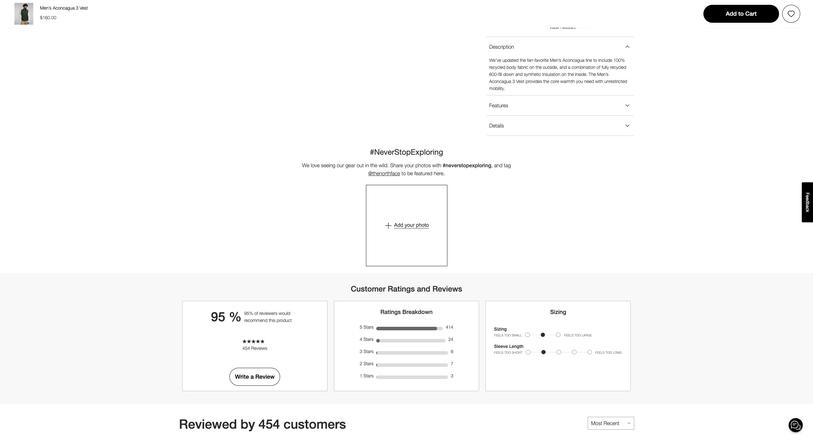 Task type: vqa. For each thing, say whether or not it's contained in the screenshot.
bottom Add
yes



Task type: locate. For each thing, give the bounding box(es) containing it.
0 horizontal spatial reviews
[[251, 346, 267, 351]]

gear
[[346, 163, 355, 168]]

0 vertical spatial with
[[596, 79, 603, 84]]

0 horizontal spatial aconcagua
[[53, 5, 75, 11]]

too
[[505, 333, 511, 337], [575, 333, 581, 337], [505, 351, 511, 355], [606, 351, 612, 355]]

1 vertical spatial water resistant
[[550, 33, 579, 38]]

water resistant up description dropdown button
[[550, 25, 576, 30]]

0 vertical spatial vest
[[80, 5, 88, 11]]

favorite
[[535, 57, 549, 63]]

a
[[568, 64, 571, 70], [806, 205, 811, 208], [251, 374, 254, 380]]

to inside 'button'
[[739, 10, 744, 17]]

1 vertical spatial aconcagua
[[563, 57, 585, 63]]

too left small
[[505, 333, 511, 337]]

2 horizontal spatial to
[[739, 10, 744, 17]]

feels
[[494, 333, 504, 337], [564, 333, 574, 337], [494, 351, 504, 355], [596, 351, 605, 355]]

1 vertical spatial of
[[255, 311, 258, 316]]

454 right "by"
[[259, 417, 280, 432]]

100%
[[614, 57, 625, 63]]

0 vertical spatial water resistant
[[550, 25, 576, 30]]

0 horizontal spatial on
[[530, 64, 535, 70]]

24
[[449, 337, 454, 342]]

1 vertical spatial to
[[594, 57, 598, 63]]

1 horizontal spatial with
[[596, 79, 603, 84]]

454 up write
[[243, 346, 250, 351]]

line
[[586, 57, 592, 63]]

description button
[[487, 37, 634, 57]]

feels for feels too small
[[494, 333, 504, 337]]

sizing
[[550, 309, 567, 316], [494, 327, 507, 332]]

and right , on the top right of page
[[494, 163, 503, 168]]

to right line
[[594, 57, 598, 63]]

water resistant
[[550, 25, 576, 30], [550, 33, 579, 38]]

feels left long on the bottom
[[596, 351, 605, 355]]

7
[[451, 361, 454, 367]]

need
[[585, 79, 594, 84]]

ratings up ratings breakdown
[[388, 284, 415, 293]]

1 horizontal spatial to
[[594, 57, 598, 63]]

recommend
[[244, 318, 268, 323]]

the right in
[[371, 163, 377, 168]]

ratings
[[388, 284, 415, 293], [381, 309, 401, 316]]

0 horizontal spatial vest
[[80, 5, 88, 11]]

1 vertical spatial add
[[394, 223, 403, 228]]

add left cart
[[726, 10, 737, 17]]

reviewers
[[259, 311, 278, 316]]

to left be
[[402, 171, 406, 176]]

0 horizontal spatial recycled
[[490, 64, 506, 70]]

and down fabric
[[516, 72, 523, 77]]

2 recycled from the left
[[610, 64, 627, 70]]

414
[[446, 325, 454, 330]]

and right outside,
[[560, 64, 567, 70]]

with up here.
[[433, 163, 442, 168]]

1 vertical spatial sizing
[[494, 327, 507, 332]]

2 horizontal spatial aconcagua
[[563, 57, 585, 63]]

feels too small
[[494, 333, 522, 337]]

stars for 4 stars
[[364, 337, 374, 342]]

1 horizontal spatial men's
[[550, 57, 562, 63]]

ratings left breakdown
[[381, 309, 401, 316]]

add inside 'button'
[[726, 10, 737, 17]]

we've updated the fan-favorite men's aconcagua line to include 100% recycled body fabric on the outside, and a combination of fully recycled 600-fill down and synthetic insulation on the inside. the men's aconcagua 3 vest provides the core warmth you need with unrestricted mobility.
[[490, 57, 627, 91]]

aconcagua up combination
[[563, 57, 585, 63]]

1 horizontal spatial aconcagua
[[490, 79, 511, 84]]

water resistant right repellent on the right top
[[550, 33, 579, 38]]

2 horizontal spatial men's
[[598, 72, 609, 77]]

454
[[243, 346, 250, 351], [259, 417, 280, 432]]

out
[[357, 163, 364, 168]]

95%
[[244, 311, 253, 316]]

long
[[613, 351, 622, 355]]

too for short
[[505, 351, 511, 355]]

0 vertical spatial add
[[726, 10, 737, 17]]

0 horizontal spatial a
[[251, 374, 254, 380]]

1 vertical spatial ratings
[[381, 309, 401, 316]]

the up fabric
[[520, 57, 526, 63]]

recycled down 100%
[[610, 64, 627, 70]]

write
[[235, 374, 249, 380]]

with down the
[[596, 79, 603, 84]]

0 horizontal spatial sizing
[[494, 327, 507, 332]]

feels for feels too large
[[564, 333, 574, 337]]

0 vertical spatial your
[[405, 163, 414, 168]]

1 horizontal spatial recycled
[[610, 64, 627, 70]]

with
[[596, 79, 603, 84], [433, 163, 442, 168]]

3 stars from the top
[[364, 349, 374, 354]]

stars right 4
[[364, 337, 374, 342]]

1 vertical spatial vest
[[516, 79, 525, 84]]

1 horizontal spatial a
[[568, 64, 571, 70]]

a up k
[[806, 205, 811, 208]]

3
[[76, 5, 78, 11], [513, 79, 515, 84], [360, 349, 362, 354], [451, 373, 454, 379]]

1 horizontal spatial vest
[[516, 79, 525, 84]]

on up the synthetic
[[530, 64, 535, 70]]

5 stars
[[360, 325, 374, 330]]

the down favorite
[[536, 64, 542, 70]]

0 horizontal spatial of
[[255, 311, 258, 316]]

0 vertical spatial of
[[597, 64, 601, 70]]

in
[[365, 163, 369, 168]]

e up b
[[806, 198, 811, 200]]

a up warmth
[[568, 64, 571, 70]]

1 horizontal spatial 454
[[259, 417, 280, 432]]

aconcagua up '$160.00'
[[53, 5, 75, 11]]

1 vertical spatial reviews
[[251, 346, 267, 351]]

add for add your photo
[[394, 223, 403, 228]]

your left photo
[[405, 223, 415, 228]]

to left cart
[[739, 10, 744, 17]]

6
[[451, 349, 454, 354]]

0 vertical spatial sizing
[[550, 309, 567, 316]]

e
[[806, 195, 811, 198], [806, 198, 811, 200]]

photos
[[416, 163, 431, 168]]

stars up 2 stars
[[364, 349, 374, 354]]

feels up sleeve
[[494, 333, 504, 337]]

men's aconcagua 3 vest
[[40, 5, 88, 11]]

feels down sleeve
[[494, 351, 504, 355]]

feels left large on the bottom
[[564, 333, 574, 337]]

your
[[405, 163, 414, 168], [405, 223, 415, 228]]

stars right '1' at the left bottom
[[364, 373, 374, 379]]

2 horizontal spatial a
[[806, 205, 811, 208]]

unrestricted
[[605, 79, 627, 84]]

1 vertical spatial 454
[[259, 417, 280, 432]]

short
[[512, 351, 523, 355]]

1 horizontal spatial add
[[726, 10, 737, 17]]

sizing up feels too large
[[550, 309, 567, 316]]

updated
[[503, 57, 519, 63]]

c
[[806, 208, 811, 210]]

men's up '$160.00'
[[40, 5, 51, 11]]

5
[[360, 325, 362, 330]]

stars
[[364, 325, 374, 330], [364, 337, 374, 342], [364, 349, 374, 354], [364, 361, 374, 367], [364, 373, 374, 379]]

recycled down we've
[[490, 64, 506, 70]]

@thenorthface link
[[368, 171, 400, 176]]

add your photo
[[394, 223, 429, 228]]

@thenorthface
[[368, 171, 400, 176]]

breakdown
[[403, 309, 433, 316]]

the left "core" at the top of page
[[544, 79, 550, 84]]

this
[[269, 318, 276, 323]]

5 stars from the top
[[364, 373, 374, 379]]

mobility.
[[490, 86, 505, 91]]

add to cart button
[[704, 5, 780, 23]]

0 vertical spatial on
[[530, 64, 535, 70]]

0 vertical spatial resistant
[[561, 25, 576, 30]]

inside.
[[575, 72, 588, 77]]

feels for feels too short
[[494, 351, 504, 355]]

1 recycled from the left
[[490, 64, 506, 70]]

water right repellent on the right top
[[550, 33, 561, 38]]

description
[[490, 44, 514, 50]]

the
[[520, 57, 526, 63], [536, 64, 542, 70], [568, 72, 574, 77], [544, 79, 550, 84], [371, 163, 377, 168]]

0 horizontal spatial add
[[394, 223, 403, 228]]

0 vertical spatial to
[[739, 10, 744, 17]]

1 vertical spatial a
[[806, 205, 811, 208]]

add for add to cart
[[726, 10, 737, 17]]

2 vertical spatial a
[[251, 374, 254, 380]]

on up warmth
[[562, 72, 567, 77]]

0 horizontal spatial men's
[[40, 5, 51, 11]]

too left large on the bottom
[[575, 333, 581, 337]]

4 stars from the top
[[364, 361, 374, 367]]

2 stars from the top
[[364, 337, 374, 342]]

write a review
[[235, 374, 275, 380]]

men's up outside,
[[550, 57, 562, 63]]

e up d
[[806, 195, 811, 198]]

,
[[492, 163, 493, 168]]

2 vertical spatial men's
[[598, 72, 609, 77]]

sizing up "feels too small"
[[494, 327, 507, 332]]

0 horizontal spatial to
[[402, 171, 406, 176]]

aconcagua
[[53, 5, 75, 11], [563, 57, 585, 63], [490, 79, 511, 84]]

water up description dropdown button
[[550, 25, 560, 30]]

too for long
[[606, 351, 612, 355]]

1 vertical spatial resistant
[[562, 33, 579, 38]]

2 vertical spatial to
[[402, 171, 406, 176]]

of left fully
[[597, 64, 601, 70]]

stars right 5
[[364, 325, 374, 330]]

of up recommend
[[255, 311, 258, 316]]

0 vertical spatial 454
[[243, 346, 250, 351]]

too for small
[[505, 333, 511, 337]]

0 vertical spatial reviews
[[433, 284, 463, 293]]

resistant
[[561, 25, 576, 30], [562, 33, 579, 38]]

here.
[[434, 171, 445, 176]]

2
[[360, 361, 362, 367]]

add inside button
[[394, 223, 403, 228]]

your up be
[[405, 163, 414, 168]]

1 stars from the top
[[364, 325, 374, 330]]

1 vertical spatial your
[[405, 223, 415, 228]]

add left photo
[[394, 223, 403, 228]]

$160.00
[[40, 15, 56, 20]]

with inside we've updated the fan-favorite men's aconcagua line to include 100% recycled body fabric on the outside, and a combination of fully recycled 600-fill down and synthetic insulation on the inside. the men's aconcagua 3 vest provides the core warmth you need with unrestricted mobility.
[[596, 79, 603, 84]]

too left long on the bottom
[[606, 351, 612, 355]]

resistant left waterproof
[[562, 33, 579, 38]]

1 horizontal spatial reviews
[[433, 284, 463, 293]]

reviewed
[[179, 417, 237, 432]]

0 vertical spatial a
[[568, 64, 571, 70]]

and
[[560, 64, 567, 70], [516, 72, 523, 77], [494, 163, 503, 168], [417, 284, 431, 293]]

stars right 2
[[364, 361, 374, 367]]

to
[[739, 10, 744, 17], [594, 57, 598, 63], [402, 171, 406, 176]]

recycled
[[490, 64, 506, 70], [610, 64, 627, 70]]

our
[[337, 163, 344, 168]]

resistant up description dropdown button
[[561, 25, 576, 30]]

customers
[[284, 417, 346, 432]]

aconcagua down fill
[[490, 79, 511, 84]]

1 horizontal spatial on
[[562, 72, 567, 77]]

with inside we love seeing our gear out in the wild. share your photos with #neverstopexploring , and tag @thenorthface to be featured here.
[[433, 163, 442, 168]]

1 vertical spatial with
[[433, 163, 442, 168]]

1 horizontal spatial of
[[597, 64, 601, 70]]

3 stars
[[360, 349, 374, 354]]

men's down fully
[[598, 72, 609, 77]]

and inside we love seeing our gear out in the wild. share your photos with #neverstopexploring , and tag @thenorthface to be featured here.
[[494, 163, 503, 168]]

feels for feels too long
[[596, 351, 605, 355]]

men's
[[40, 5, 51, 11], [550, 57, 562, 63], [598, 72, 609, 77]]

stars for 2 stars
[[364, 361, 374, 367]]

d
[[806, 200, 811, 203]]

by
[[241, 417, 255, 432]]

a right write
[[251, 374, 254, 380]]

too down sleeve length
[[505, 351, 511, 355]]

0 horizontal spatial with
[[433, 163, 442, 168]]

outside,
[[543, 64, 559, 70]]



Task type: describe. For each thing, give the bounding box(es) containing it.
0 vertical spatial aconcagua
[[53, 5, 75, 11]]

600-
[[490, 72, 499, 77]]

of inside 95 % 95% of reviewers would recommend this product
[[255, 311, 258, 316]]

share
[[390, 163, 403, 168]]

fully
[[602, 64, 609, 70]]

features
[[490, 103, 509, 108]]

the up warmth
[[568, 72, 574, 77]]

love
[[311, 163, 320, 168]]

we've
[[490, 57, 501, 63]]

https://images.thenorthface.com/is/image/thenorthface/nf0a84ik_i0p_hero?$color swatch$ image
[[13, 3, 35, 25]]

stars for 3 stars
[[364, 349, 374, 354]]

body
[[507, 64, 517, 70]]

details
[[490, 123, 504, 129]]

feels too short
[[494, 351, 523, 355]]

0 vertical spatial ratings
[[388, 284, 415, 293]]

0 horizontal spatial 454
[[243, 346, 250, 351]]

review
[[255, 374, 275, 380]]

stars for 5 stars
[[364, 325, 374, 330]]

k
[[806, 210, 811, 212]]

synthetic
[[524, 72, 541, 77]]

2 e from the top
[[806, 198, 811, 200]]

the inside we love seeing our gear out in the wild. share your photos with #neverstopexploring , and tag @thenorthface to be featured here.
[[371, 163, 377, 168]]

f e e d b a c k
[[806, 193, 811, 212]]

down
[[504, 72, 514, 77]]

2 vertical spatial aconcagua
[[490, 79, 511, 84]]

combination
[[572, 64, 596, 70]]

fan-
[[527, 57, 535, 63]]

length
[[509, 344, 524, 349]]

fill
[[499, 72, 502, 77]]

stars for 1 stars
[[364, 373, 374, 379]]

wild.
[[379, 163, 389, 168]]

your inside we love seeing our gear out in the wild. share your photos with #neverstopexploring , and tag @thenorthface to be featured here.
[[405, 163, 414, 168]]

water repellent
[[518, 33, 544, 38]]

features button
[[487, 96, 634, 115]]

details button
[[487, 116, 634, 136]]

a inside we've updated the fan-favorite men's aconcagua line to include 100% recycled body fabric on the outside, and a combination of fully recycled 600-fill down and synthetic insulation on the inside. the men's aconcagua 3 vest provides the core warmth you need with unrestricted mobility.
[[568, 64, 571, 70]]

include
[[599, 57, 613, 63]]

photo
[[416, 223, 429, 228]]

product
[[277, 318, 292, 323]]

f e e d b a c k button
[[802, 182, 814, 222]]

cart
[[746, 10, 757, 17]]

1 vertical spatial men's
[[550, 57, 562, 63]]

tag
[[504, 163, 511, 168]]

your inside add your photo button
[[405, 223, 415, 228]]

1 vertical spatial on
[[562, 72, 567, 77]]

repellent
[[529, 33, 544, 38]]

insulation
[[543, 72, 561, 77]]

vest inside we've updated the fan-favorite men's aconcagua line to include 100% recycled body fabric on the outside, and a combination of fully recycled 600-fill down and synthetic insulation on the inside. the men's aconcagua 3 vest provides the core warmth you need with unrestricted mobility.
[[516, 79, 525, 84]]

3 inside we've updated the fan-favorite men's aconcagua line to include 100% recycled body fabric on the outside, and a combination of fully recycled 600-fill down and synthetic insulation on the inside. the men's aconcagua 3 vest provides the core warmth you need with unrestricted mobility.
[[513, 79, 515, 84]]

454 reviews
[[243, 346, 267, 351]]

#neverstopexploring
[[443, 163, 492, 169]]

too for large
[[575, 333, 581, 337]]

featured
[[415, 171, 433, 176]]

small
[[512, 333, 522, 337]]

of inside we've updated the fan-favorite men's aconcagua line to include 100% recycled body fabric on the outside, and a combination of fully recycled 600-fill down and synthetic insulation on the inside. the men's aconcagua 3 vest provides the core warmth you need with unrestricted mobility.
[[597, 64, 601, 70]]

feels too long
[[596, 351, 622, 355]]

1 e from the top
[[806, 195, 811, 198]]

sleeve length
[[494, 344, 524, 349]]

and up breakdown
[[417, 284, 431, 293]]

1 stars
[[360, 373, 374, 379]]

4
[[360, 337, 362, 342]]

to inside we love seeing our gear out in the wild. share your photos with #neverstopexploring , and tag @thenorthface to be featured here.
[[402, 171, 406, 176]]

95
[[211, 309, 225, 325]]

waterproof
[[585, 33, 603, 38]]

a inside button
[[251, 374, 254, 380]]

ratings breakdown
[[381, 309, 433, 316]]

95 % 95% of reviewers would recommend this product
[[211, 309, 292, 325]]

we love seeing our gear out in the wild. share your photos with #neverstopexploring , and tag @thenorthface to be featured here.
[[302, 163, 511, 176]]

feels too large
[[564, 333, 592, 337]]

write a review button
[[230, 368, 280, 386]]

1 horizontal spatial sizing
[[550, 309, 567, 316]]

fabric
[[518, 64, 529, 70]]

f
[[806, 193, 811, 195]]

core
[[551, 79, 559, 84]]

large
[[582, 333, 592, 337]]

water left repellent on the right top
[[518, 33, 528, 38]]

would
[[279, 311, 291, 316]]

1
[[360, 373, 362, 379]]

reviewed by 454 customers
[[179, 417, 346, 432]]

warmth
[[561, 79, 575, 84]]

to inside we've updated the fan-favorite men's aconcagua line to include 100% recycled body fabric on the outside, and a combination of fully recycled 600-fill down and synthetic insulation on the inside. the men's aconcagua 3 vest provides the core warmth you need with unrestricted mobility.
[[594, 57, 598, 63]]

#neverstopexploring
[[370, 148, 443, 156]]

the
[[589, 72, 596, 77]]

%
[[229, 309, 242, 325]]

add to cart
[[726, 10, 757, 17]]

add your photo button
[[366, 185, 447, 266]]

sleeve
[[494, 344, 508, 349]]

a inside button
[[806, 205, 811, 208]]

seeing
[[321, 163, 336, 168]]

customer ratings and reviews
[[351, 284, 463, 293]]

0 vertical spatial men's
[[40, 5, 51, 11]]



